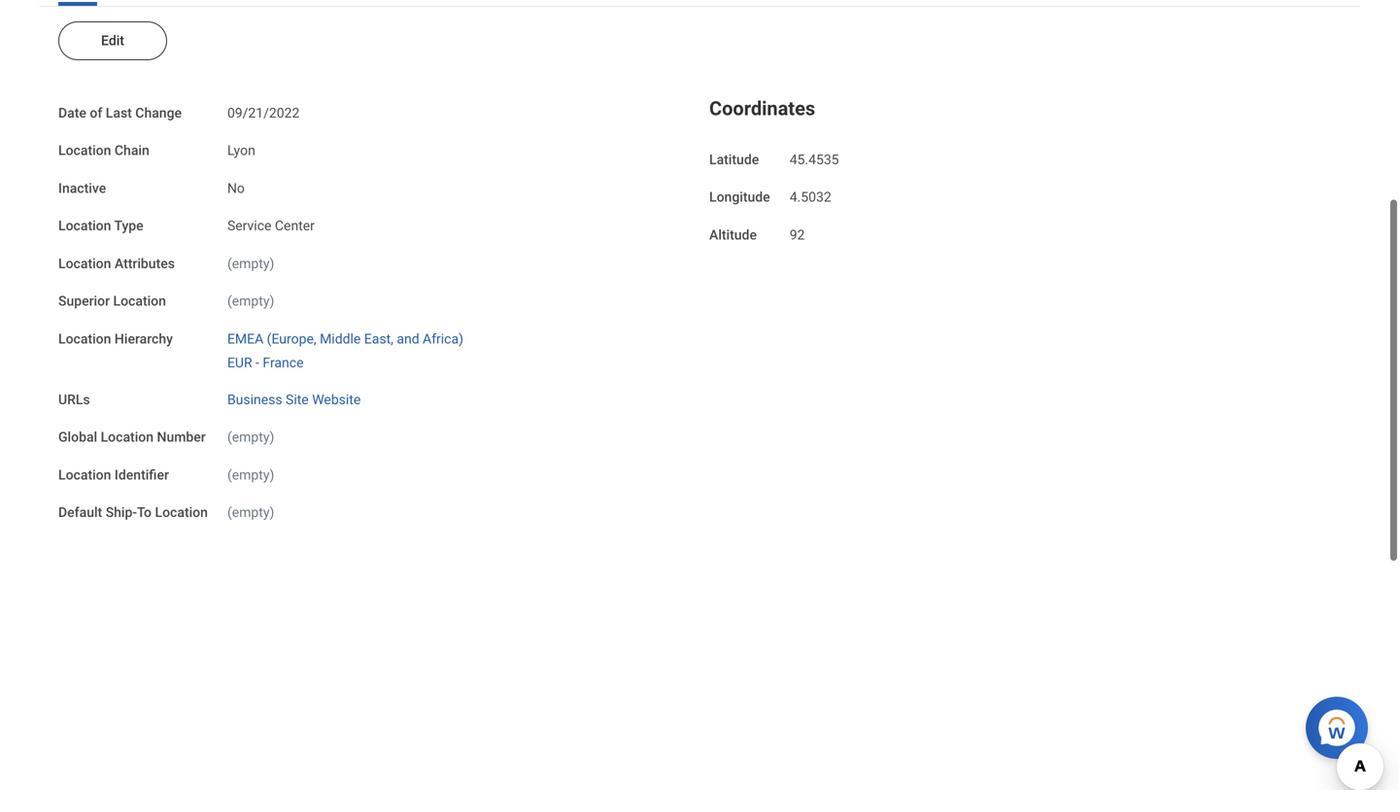 Task type: vqa. For each thing, say whether or not it's contained in the screenshot.


Task type: locate. For each thing, give the bounding box(es) containing it.
coordinates
[[710, 97, 816, 120]]

attributes
[[115, 255, 175, 272]]

number
[[157, 429, 206, 445]]

identifier
[[115, 467, 169, 483]]

(empty) for location attributes
[[227, 255, 274, 272]]

location attributes
[[58, 255, 175, 272]]

of
[[90, 105, 102, 121]]

default ship-to location
[[58, 505, 208, 521]]

location right to
[[155, 505, 208, 521]]

eur - france
[[227, 355, 304, 371]]

location up inactive
[[58, 142, 111, 158]]

location chain
[[58, 142, 149, 158]]

location
[[58, 142, 111, 158], [58, 218, 111, 234], [58, 255, 111, 272], [113, 293, 166, 309], [58, 331, 111, 347], [101, 429, 154, 445], [58, 467, 111, 483], [155, 505, 208, 521]]

location identifier
[[58, 467, 169, 483]]

(empty) for global location number
[[227, 429, 274, 445]]

service
[[227, 218, 272, 234]]

1 (empty) from the top
[[227, 255, 274, 272]]

and
[[397, 331, 420, 347]]

france
[[263, 355, 304, 371]]

service center
[[227, 218, 315, 234]]

middle
[[320, 331, 361, 347]]

africa)
[[423, 331, 464, 347]]

workday assistant region
[[1307, 689, 1377, 759]]

superior
[[58, 293, 110, 309]]

location down inactive
[[58, 218, 111, 234]]

type
[[114, 218, 144, 234]]

eur - france link
[[227, 351, 304, 371]]

location up default
[[58, 467, 111, 483]]

4 (empty) from the top
[[227, 467, 274, 483]]

tab
[[58, 0, 97, 6]]

date of last change
[[58, 105, 182, 121]]

3 (empty) from the top
[[227, 429, 274, 445]]

inactive
[[58, 180, 106, 196]]

coordinates button
[[710, 97, 816, 120]]

hierarchy
[[115, 331, 173, 347]]

(europe,
[[267, 331, 317, 347]]

45.4535
[[790, 151, 840, 167]]

-
[[256, 355, 259, 371]]

(empty)
[[227, 255, 274, 272], [227, 293, 274, 309], [227, 429, 274, 445], [227, 467, 274, 483], [227, 505, 274, 521]]

date
[[58, 105, 86, 121]]

2 (empty) from the top
[[227, 293, 274, 309]]

global location number
[[58, 429, 206, 445]]

emea (europe, middle east, and africa)
[[227, 331, 464, 347]]

no
[[227, 180, 245, 196]]

last
[[106, 105, 132, 121]]

location down superior
[[58, 331, 111, 347]]

edit
[[101, 32, 124, 48]]

5 (empty) from the top
[[227, 505, 274, 521]]



Task type: describe. For each thing, give the bounding box(es) containing it.
business site website link
[[227, 388, 361, 408]]

urls
[[58, 392, 90, 408]]

location chain element
[[227, 131, 255, 160]]

latitude
[[710, 151, 759, 167]]

edit button
[[58, 21, 167, 60]]

east,
[[364, 331, 394, 347]]

to
[[137, 505, 152, 521]]

coordinates group
[[710, 93, 1342, 245]]

change
[[135, 105, 182, 121]]

lyon
[[227, 142, 255, 158]]

eur
[[227, 355, 252, 371]]

superior location
[[58, 293, 166, 309]]

global
[[58, 429, 97, 445]]

default
[[58, 505, 102, 521]]

emea
[[227, 331, 264, 347]]

92
[[790, 227, 805, 243]]

4.5032
[[790, 189, 832, 205]]

inactive element
[[227, 168, 245, 197]]

09/21/2022
[[227, 105, 300, 121]]

(empty) for superior location
[[227, 293, 274, 309]]

items selected list
[[227, 327, 495, 372]]

center
[[275, 218, 315, 234]]

altitude element
[[790, 215, 805, 244]]

latitude element
[[790, 140, 840, 169]]

location type
[[58, 218, 144, 234]]

location up the hierarchy in the left top of the page
[[113, 293, 166, 309]]

location up superior
[[58, 255, 111, 272]]

date of last change element
[[227, 93, 300, 122]]

altitude
[[710, 227, 757, 243]]

(empty) for location identifier
[[227, 467, 274, 483]]

service center element
[[227, 214, 315, 234]]

location up location identifier
[[101, 429, 154, 445]]

(empty) for default ship-to location
[[227, 505, 274, 521]]

business
[[227, 392, 282, 408]]

business site website
[[227, 392, 361, 408]]

ship-
[[106, 505, 137, 521]]

site
[[286, 392, 309, 408]]

emea (europe, middle east, and africa) link
[[227, 327, 464, 347]]

location hierarchy
[[58, 331, 173, 347]]

longitude
[[710, 189, 771, 205]]

longitude element
[[790, 177, 832, 206]]

chain
[[115, 142, 149, 158]]

website
[[312, 392, 361, 408]]



